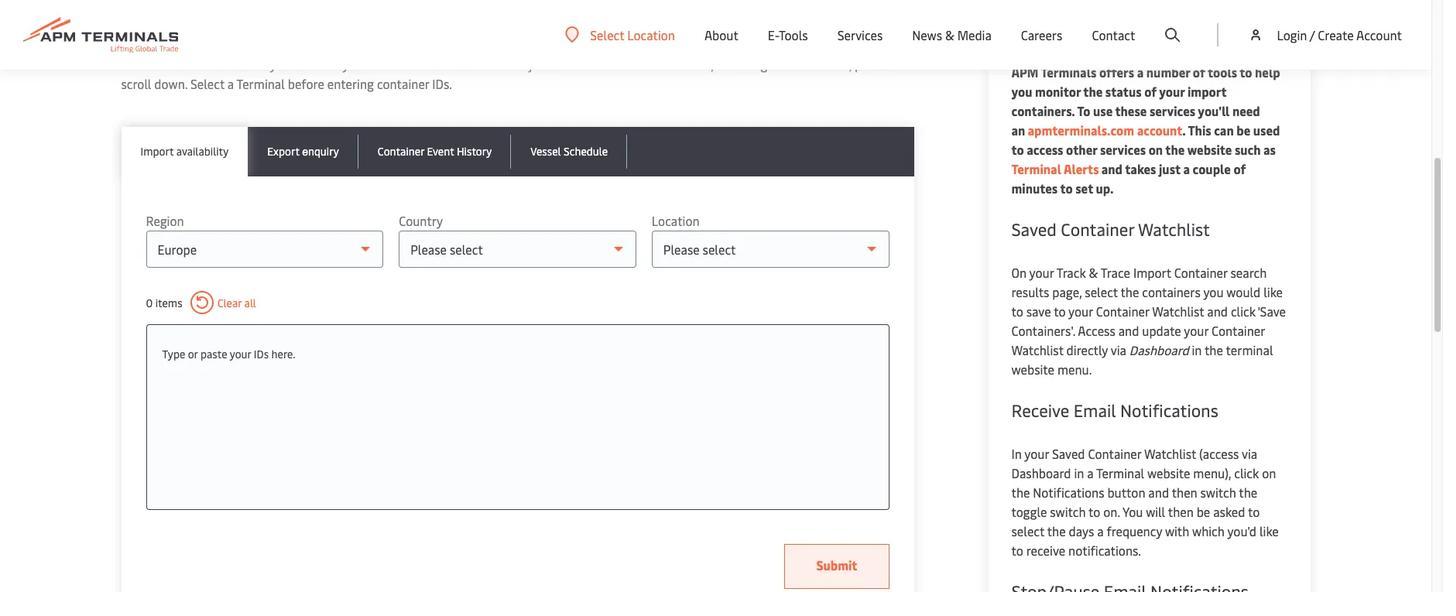 Task type: describe. For each thing, give the bounding box(es) containing it.
status
[[1105, 83, 1142, 100]]

the up the toggle
[[1012, 484, 1030, 501]]

ids
[[254, 347, 269, 362]]

select inside our global t&t tool allows you to check your containers located at our major terminals. for other terminals, including joint ventures, please scroll down. select a terminal before entering container ids.
[[190, 75, 225, 92]]

menu),
[[1193, 465, 1231, 482]]

scroll
[[121, 75, 151, 92]]

services button
[[837, 0, 883, 70]]

or
[[188, 347, 198, 362]]

and inside and takes just a couple of minutes to set up.
[[1101, 160, 1123, 177]]

our
[[490, 56, 509, 73]]

saved container watchlist
[[1012, 218, 1210, 241]]

of up check
[[289, 13, 309, 43]]

careers button
[[1021, 0, 1063, 70]]

create
[[1318, 26, 1354, 43]]

up.
[[1096, 180, 1114, 197]]

country
[[399, 212, 443, 229]]

about
[[705, 26, 739, 43]]

on.
[[1104, 503, 1120, 520]]

in
[[1012, 445, 1022, 462]]

your left ids
[[230, 347, 251, 362]]

news & media button
[[912, 0, 992, 70]]

the up asked
[[1239, 484, 1258, 501]]

directly
[[1067, 341, 1108, 358]]

0 vertical spatial location
[[627, 26, 675, 43]]

event
[[427, 144, 454, 159]]

such
[[1235, 141, 1261, 158]]

your inside in your saved container watchlist (access via dashboard in a terminal website menu), click on the notifications button and then switch the toggle switch to on. you will then be asked to select the days a frequency with which you'd like to receive notifications.
[[1025, 445, 1049, 462]]

email
[[1074, 399, 1116, 422]]

other inside '. this can be used to access other services on the website such as terminal alerts'
[[1066, 141, 1097, 158]]

the inside the in the terminal website menu.
[[1205, 341, 1223, 358]]

terminal inside in your saved container watchlist (access via dashboard in a terminal website menu), click on the notifications button and then switch the toggle switch to on. you will then be asked to select the days a frequency with which you'd like to receive notifications.
[[1096, 465, 1144, 482]]

type or paste your ids here.
[[162, 347, 295, 362]]

on inside '. this can be used to access other services on the website such as terminal alerts'
[[1149, 141, 1163, 158]]

login / create account
[[1277, 26, 1402, 43]]

in inside in your saved container watchlist (access via dashboard in a terminal website menu), click on the notifications button and then switch the toggle switch to on. you will then be asked to select the days a frequency with which you'd like to receive notifications.
[[1074, 465, 1084, 482]]

containers.
[[1012, 102, 1075, 119]]

a inside apm terminals offers a number of tools to help you monitor the status of your import containers. to use these services you'll need an
[[1137, 63, 1144, 81]]

0
[[146, 295, 153, 310]]

terminals.
[[546, 56, 601, 73]]

via inside in your saved container watchlist (access via dashboard in a terminal website menu), click on the notifications button and then switch the toggle switch to on. you will then be asked to select the days a frequency with which you'd like to receive notifications.
[[1242, 445, 1257, 462]]

.
[[1183, 122, 1186, 139]]

terminals,
[[658, 56, 714, 73]]

(access
[[1199, 445, 1239, 462]]

e-
[[768, 26, 779, 43]]

your inside apm terminals offers a number of tools to help you monitor the status of your import containers. to use these services you'll need an
[[1159, 83, 1185, 100]]

apm terminals offers a number of tools to help you monitor the status of your import containers. to use these services you'll need an
[[1012, 63, 1280, 139]]

offers
[[1099, 63, 1134, 81]]

login
[[1277, 26, 1307, 43]]

'save
[[1258, 303, 1286, 320]]

be inside '. this can be used to access other services on the website such as terminal alerts'
[[1237, 122, 1251, 139]]

you
[[1123, 503, 1143, 520]]

to up you'd
[[1248, 503, 1260, 520]]

you inside our global t&t tool allows you to check your containers located at our major terminals. for other terminals, including joint ventures, please scroll down. select a terminal before entering container ids.
[[270, 56, 290, 73]]

saved inside in your saved container watchlist (access via dashboard in a terminal website menu), click on the notifications button and then switch the toggle switch to on. you will then be asked to select the days a frequency with which you'd like to receive notifications.
[[1052, 445, 1085, 462]]

can
[[1214, 122, 1234, 139]]

type
[[162, 347, 185, 362]]

days
[[1069, 523, 1094, 540]]

to
[[1077, 102, 1090, 119]]

availability
[[176, 144, 229, 159]]

your down page,
[[1068, 303, 1093, 320]]

in your saved container watchlist (access via dashboard in a terminal website menu), click on the notifications button and then switch the toggle switch to on. you will then be asked to select the days a frequency with which you'd like to receive notifications.
[[1012, 445, 1279, 559]]

your right the update
[[1184, 322, 1209, 339]]

the inside on your track & trace import container search results page, select the containers you would like to save to your container watchlist and click 'save containers'. access and update your container watchlist directly via
[[1121, 283, 1139, 300]]

lifting
[[121, 13, 183, 43]]

container inside button
[[378, 144, 424, 159]]

set
[[1076, 180, 1093, 197]]

at
[[476, 56, 487, 73]]

frequency
[[1107, 523, 1162, 540]]

submit
[[816, 557, 857, 574]]

services inside '. this can be used to access other services on the website such as terminal alerts'
[[1100, 141, 1146, 158]]

results
[[1012, 283, 1049, 300]]

1 horizontal spatial services
[[1139, 10, 1217, 39]]

number
[[1147, 63, 1190, 81]]

import availability
[[141, 144, 229, 159]]

other inside our global t&t tool allows you to check your containers located at our major terminals. for other terminals, including joint ventures, please scroll down. select a terminal before entering container ids.
[[626, 56, 655, 73]]

access
[[1027, 141, 1063, 158]]

t&t
[[182, 56, 204, 73]]

1 horizontal spatial dashboard
[[1129, 341, 1189, 358]]

these
[[1115, 102, 1147, 119]]

for
[[604, 56, 623, 73]]

website for this
[[1187, 141, 1232, 158]]

& inside "news & media" popup button
[[945, 26, 954, 43]]

ventures,
[[800, 56, 852, 73]]

import availability button
[[121, 127, 248, 177]]

as
[[1264, 141, 1276, 158]]

located
[[432, 56, 473, 73]]

help
[[1255, 63, 1280, 81]]

vessel
[[531, 144, 561, 159]]

to left on. on the right of page
[[1089, 503, 1100, 520]]

tab list containing import availability
[[121, 127, 914, 177]]

personalised
[[1012, 10, 1134, 39]]

global
[[144, 56, 179, 73]]

news
[[912, 26, 942, 43]]

0 items
[[146, 295, 182, 310]]

page,
[[1052, 283, 1082, 300]]

terminal inside '. this can be used to access other services on the website such as terminal alerts'
[[1012, 160, 1061, 177]]

notifications inside in your saved container watchlist (access via dashboard in a terminal website menu), click on the notifications button and then switch the toggle switch to on. you will then be asked to select the days a frequency with which you'd like to receive notifications.
[[1033, 484, 1104, 501]]

watchlist up the update
[[1152, 303, 1204, 320]]

track
[[1057, 264, 1086, 281]]

of up import
[[1193, 63, 1205, 81]]

vessel schedule
[[531, 144, 608, 159]]

save
[[1026, 303, 1051, 320]]

in the terminal website menu.
[[1012, 341, 1273, 378]]

menu.
[[1058, 361, 1092, 378]]

an
[[1012, 122, 1025, 139]]

watchlist down the containers'.
[[1012, 341, 1064, 358]]

of inside and takes just a couple of minutes to set up.
[[1234, 160, 1246, 177]]

paste
[[200, 347, 227, 362]]

update
[[1142, 322, 1181, 339]]

export еnquiry button
[[248, 127, 358, 177]]

history
[[457, 144, 492, 159]]

schedule
[[564, 144, 608, 159]]

& inside on your track & trace import container search results page, select the containers you would like to save to your container watchlist and click 'save containers'. access and update your container watchlist directly via
[[1089, 264, 1098, 281]]

1 vertical spatial switch
[[1050, 503, 1086, 520]]

on your track & trace import container search results page, select the containers you would like to save to your container watchlist and click 'save containers'. access and update your container watchlist directly via
[[1012, 264, 1286, 358]]

container inside in your saved container watchlist (access via dashboard in a terminal website menu), click on the notifications button and then switch the toggle switch to on. you will then be asked to select the days a frequency with which you'd like to receive notifications.
[[1088, 445, 1141, 462]]

all
[[244, 295, 256, 310]]

terminal inside our global t&t tool allows you to check your containers located at our major terminals. for other terminals, including joint ventures, please scroll down. select a terminal before entering container ids.
[[237, 75, 285, 92]]

connectivity
[[315, 13, 430, 43]]

you inside on your track & trace import container search results page, select the containers you would like to save to your container watchlist and click 'save containers'. access and update your container watchlist directly via
[[1203, 283, 1224, 300]]



Task type: locate. For each thing, give the bounding box(es) containing it.
1 vertical spatial you
[[1012, 83, 1032, 100]]

minutes
[[1012, 180, 1058, 197]]

tool
[[206, 56, 229, 73]]

0 horizontal spatial services
[[1100, 141, 1146, 158]]

our global t&t tool allows you to check your containers located at our major terminals. for other terminals, including joint ventures, please scroll down. select a terminal before entering container ids.
[[121, 56, 891, 92]]

import
[[1188, 83, 1227, 100]]

submit button
[[785, 544, 889, 589]]

еnquiry
[[302, 144, 339, 159]]

containers inside our global t&t tool allows you to check your containers located at our major terminals. for other terminals, including joint ventures, please scroll down. select a terminal before entering container ids.
[[370, 56, 429, 73]]

be inside in your saved container watchlist (access via dashboard in a terminal website menu), click on the notifications button and then switch the toggle switch to on. you will then be asked to select the days a frequency with which you'd like to receive notifications.
[[1197, 503, 1210, 520]]

1 horizontal spatial &
[[1089, 264, 1098, 281]]

clear
[[217, 295, 242, 310]]

to inside and takes just a couple of minutes to set up.
[[1060, 180, 1073, 197]]

click down (access in the right of the page
[[1234, 465, 1259, 482]]

export еnquiry
[[267, 144, 339, 159]]

watchlist down just
[[1138, 218, 1210, 241]]

ids.
[[432, 75, 452, 92]]

receive
[[1012, 399, 1070, 422]]

services up number
[[1139, 10, 1217, 39]]

the up to
[[1083, 83, 1103, 100]]

and up up.
[[1101, 160, 1123, 177]]

website inside '. this can be used to access other services on the website such as terminal alerts'
[[1187, 141, 1232, 158]]

and down 'would'
[[1207, 303, 1228, 320]]

standards
[[188, 13, 283, 43]]

1 vertical spatial select
[[190, 75, 225, 92]]

0 horizontal spatial select
[[1012, 523, 1044, 540]]

and inside in your saved container watchlist (access via dashboard in a terminal website menu), click on the notifications button and then switch the toggle switch to on. you will then be asked to select the days a frequency with which you'd like to receive notifications.
[[1148, 484, 1169, 501]]

to down an
[[1012, 141, 1024, 158]]

your down number
[[1159, 83, 1185, 100]]

import
[[141, 144, 174, 159], [1133, 264, 1171, 281]]

location
[[627, 26, 675, 43], [652, 212, 700, 229]]

0 horizontal spatial notifications
[[1033, 484, 1104, 501]]

dashboard
[[1129, 341, 1189, 358], [1012, 465, 1071, 482]]

and takes just a couple of minutes to set up.
[[1012, 160, 1246, 197]]

0 vertical spatial services
[[1150, 102, 1196, 119]]

None text field
[[162, 341, 873, 369]]

website inside in your saved container watchlist (access via dashboard in a terminal website menu), click on the notifications button and then switch the toggle switch to on. you will then be asked to select the days a frequency with which you'd like to receive notifications.
[[1147, 465, 1190, 482]]

e-tools button
[[768, 0, 808, 70]]

/
[[1310, 26, 1315, 43]]

your inside our global t&t tool allows you to check your containers located at our major terminals. for other terminals, including joint ventures, please scroll down. select a terminal before entering container ids.
[[343, 56, 367, 73]]

0 horizontal spatial in
[[1074, 465, 1084, 482]]

on down account
[[1149, 141, 1163, 158]]

1 horizontal spatial other
[[1066, 141, 1097, 158]]

0 vertical spatial in
[[1192, 341, 1202, 358]]

login / create account link
[[1248, 0, 1402, 70]]

notifications down the in the terminal website menu.
[[1120, 399, 1218, 422]]

the up just
[[1166, 141, 1185, 158]]

0 vertical spatial containers
[[370, 56, 429, 73]]

your right in
[[1025, 445, 1049, 462]]

0 horizontal spatial via
[[1111, 341, 1126, 358]]

to up before
[[293, 56, 305, 73]]

services inside apm terminals offers a number of tools to help you monitor the status of your import containers. to use these services you'll need an
[[1150, 102, 1196, 119]]

including
[[717, 56, 767, 73]]

the left terminal
[[1205, 341, 1223, 358]]

contact button
[[1092, 0, 1135, 70]]

a inside and takes just a couple of minutes to set up.
[[1183, 160, 1190, 177]]

you down "apm"
[[1012, 83, 1032, 100]]

0 vertical spatial click
[[1231, 303, 1256, 320]]

container event history
[[378, 144, 492, 159]]

1 vertical spatial dashboard
[[1012, 465, 1071, 482]]

your
[[343, 56, 367, 73], [1159, 83, 1185, 100], [1029, 264, 1054, 281], [1068, 303, 1093, 320], [1184, 322, 1209, 339], [230, 347, 251, 362], [1025, 445, 1049, 462]]

0 vertical spatial switch
[[1200, 484, 1236, 501]]

in inside the in the terminal website menu.
[[1192, 341, 1202, 358]]

apmterminals.com account
[[1025, 122, 1183, 139]]

services up takes
[[1100, 141, 1146, 158]]

you right allows
[[270, 56, 290, 73]]

news & media
[[912, 26, 992, 43]]

0 horizontal spatial on
[[1149, 141, 1163, 158]]

import right "trace"
[[1133, 264, 1171, 281]]

1 horizontal spatial be
[[1237, 122, 1251, 139]]

select inside on your track & trace import container search results page, select the containers you would like to save to your container watchlist and click 'save containers'. access and update your container watchlist directly via
[[1085, 283, 1118, 300]]

0 vertical spatial select
[[1085, 283, 1118, 300]]

1 vertical spatial location
[[652, 212, 700, 229]]

in left terminal
[[1192, 341, 1202, 358]]

major
[[512, 56, 543, 73]]

1 vertical spatial click
[[1234, 465, 1259, 482]]

1 horizontal spatial terminal
[[1012, 160, 1061, 177]]

down.
[[154, 75, 187, 92]]

access
[[1078, 322, 1115, 339]]

containers
[[370, 56, 429, 73], [1142, 283, 1201, 300]]

0 vertical spatial select
[[590, 26, 624, 43]]

1 horizontal spatial via
[[1242, 445, 1257, 462]]

import inside on your track & trace import container search results page, select the containers you would like to save to your container watchlist and click 'save containers'. access and update your container watchlist directly via
[[1133, 264, 1171, 281]]

export
[[267, 144, 299, 159]]

container up access
[[1096, 303, 1149, 320]]

0 horizontal spatial switch
[[1050, 503, 1086, 520]]

2 horizontal spatial terminal
[[1096, 465, 1144, 482]]

0 vertical spatial &
[[945, 26, 954, 43]]

click down 'would'
[[1231, 303, 1256, 320]]

a right offers
[[1137, 63, 1144, 81]]

1 horizontal spatial select
[[1085, 283, 1118, 300]]

you inside apm terminals offers a number of tools to help you monitor the status of your import containers. to use these services you'll need an
[[1012, 83, 1032, 100]]

1 vertical spatial via
[[1242, 445, 1257, 462]]

0 horizontal spatial other
[[626, 56, 655, 73]]

0 horizontal spatial be
[[1197, 503, 1210, 520]]

to left save
[[1012, 303, 1023, 320]]

notifications.
[[1068, 542, 1141, 559]]

the inside '. this can be used to access other services on the website such as terminal alerts'
[[1166, 141, 1185, 158]]

dashboard down the update
[[1129, 341, 1189, 358]]

0 horizontal spatial containers
[[370, 56, 429, 73]]

1 horizontal spatial on
[[1262, 465, 1276, 482]]

0 horizontal spatial &
[[945, 26, 954, 43]]

receive email notifications
[[1012, 399, 1218, 422]]

via right (access in the right of the page
[[1242, 445, 1257, 462]]

0 vertical spatial then
[[1172, 484, 1197, 501]]

0 vertical spatial notifications
[[1120, 399, 1218, 422]]

2 horizontal spatial you
[[1203, 283, 1224, 300]]

with
[[1165, 523, 1189, 540]]

tab list
[[121, 127, 914, 177]]

1 vertical spatial saved
[[1052, 445, 1085, 462]]

like up 'save
[[1264, 283, 1283, 300]]

other right the for
[[626, 56, 655, 73]]

1 horizontal spatial select
[[590, 26, 624, 43]]

select
[[1085, 283, 1118, 300], [1012, 523, 1044, 540]]

tools
[[1208, 63, 1237, 81]]

2 vertical spatial terminal
[[1096, 465, 1144, 482]]

1 horizontal spatial notifications
[[1120, 399, 1218, 422]]

a right just
[[1183, 160, 1190, 177]]

1 horizontal spatial in
[[1192, 341, 1202, 358]]

of down number
[[1144, 83, 1157, 100]]

website up couple
[[1187, 141, 1232, 158]]

the inside apm terminals offers a number of tools to help you monitor the status of your import containers. to use these services you'll need an
[[1083, 83, 1103, 100]]

contact
[[1092, 26, 1135, 43]]

website for your
[[1147, 465, 1190, 482]]

the up receive
[[1047, 523, 1066, 540]]

select
[[590, 26, 624, 43], [190, 75, 225, 92]]

joint
[[770, 56, 797, 73]]

0 vertical spatial terminal
[[237, 75, 285, 92]]

via down access
[[1111, 341, 1126, 358]]

0 horizontal spatial import
[[141, 144, 174, 159]]

saved down minutes
[[1012, 218, 1057, 241]]

1 horizontal spatial services
[[1150, 102, 1196, 119]]

click inside on your track & trace import container search results page, select the containers you would like to save to your container watchlist and click 'save containers'. access and update your container watchlist directly via
[[1231, 303, 1256, 320]]

& left "trace"
[[1089, 264, 1098, 281]]

2 vertical spatial website
[[1147, 465, 1190, 482]]

couple
[[1193, 160, 1231, 177]]

0 vertical spatial website
[[1187, 141, 1232, 158]]

like inside on your track & trace import container search results page, select the containers you would like to save to your container watchlist and click 'save containers'. access and update your container watchlist directly via
[[1264, 283, 1283, 300]]

terminal up minutes
[[1012, 160, 1061, 177]]

just
[[1159, 160, 1181, 177]]

1 vertical spatial services
[[1100, 141, 1146, 158]]

1 vertical spatial in
[[1074, 465, 1084, 482]]

a inside our global t&t tool allows you to check your containers located at our major terminals. for other terminals, including joint ventures, please scroll down. select a terminal before entering container ids.
[[228, 75, 234, 92]]

1 vertical spatial then
[[1168, 503, 1194, 520]]

0 horizontal spatial you
[[270, 56, 290, 73]]

0 horizontal spatial terminal
[[237, 75, 285, 92]]

1 horizontal spatial containers
[[1142, 283, 1201, 300]]

then down menu),
[[1172, 484, 1197, 501]]

import left availability
[[141, 144, 174, 159]]

0 horizontal spatial select
[[190, 75, 225, 92]]

receive
[[1026, 542, 1065, 559]]

terminal alerts link
[[1012, 160, 1099, 177]]

container left event
[[378, 144, 424, 159]]

on right menu),
[[1262, 465, 1276, 482]]

and up the in the terminal website menu.
[[1119, 322, 1139, 339]]

select down "trace"
[[1085, 283, 1118, 300]]

other
[[626, 56, 655, 73], [1066, 141, 1097, 158]]

a down the tool
[[228, 75, 234, 92]]

terminal
[[1226, 341, 1273, 358]]

of down such
[[1234, 160, 1246, 177]]

containers'.
[[1012, 322, 1075, 339]]

1 vertical spatial be
[[1197, 503, 1210, 520]]

click inside in your saved container watchlist (access via dashboard in a terminal website menu), click on the notifications button and then switch the toggle switch to on. you will then be asked to select the days a frequency with which you'd like to receive notifications.
[[1234, 465, 1259, 482]]

1 vertical spatial &
[[1089, 264, 1098, 281]]

website up will
[[1147, 465, 1190, 482]]

select inside in your saved container watchlist (access via dashboard in a terminal website menu), click on the notifications button and then switch the toggle switch to on. you will then be asked to select the days a frequency with which you'd like to receive notifications.
[[1012, 523, 1044, 540]]

1 vertical spatial notifications
[[1033, 484, 1104, 501]]

toggle
[[1012, 503, 1047, 520]]

containers inside on your track & trace import container search results page, select the containers you would like to save to your container watchlist and click 'save containers'. access and update your container watchlist directly via
[[1142, 283, 1201, 300]]

container up terminal
[[1212, 322, 1265, 339]]

on inside in your saved container watchlist (access via dashboard in a terminal website menu), click on the notifications button and then switch the toggle switch to on. you will then be asked to select the days a frequency with which you'd like to receive notifications.
[[1262, 465, 1276, 482]]

your up results
[[1029, 264, 1054, 281]]

terminal up button
[[1096, 465, 1144, 482]]

you left 'would'
[[1203, 283, 1224, 300]]

saved down email
[[1052, 445, 1085, 462]]

then up with
[[1168, 503, 1194, 520]]

1 vertical spatial on
[[1262, 465, 1276, 482]]

1 horizontal spatial switch
[[1200, 484, 1236, 501]]

terminal down allows
[[237, 75, 285, 92]]

1 vertical spatial select
[[1012, 523, 1044, 540]]

a
[[1137, 63, 1144, 81], [228, 75, 234, 92], [1183, 160, 1190, 177], [1087, 465, 1094, 482], [1097, 523, 1104, 540]]

watchlist inside in your saved container watchlist (access via dashboard in a terminal website menu), click on the notifications button and then switch the toggle switch to on. you will then be asked to select the days a frequency with which you'd like to receive notifications.
[[1144, 445, 1196, 462]]

like right you'd
[[1260, 523, 1279, 540]]

container up button
[[1088, 445, 1141, 462]]

0 vertical spatial via
[[1111, 341, 1126, 358]]

select location button
[[565, 26, 675, 43]]

1 vertical spatial other
[[1066, 141, 1097, 158]]

need
[[1233, 102, 1260, 119]]

container
[[377, 75, 429, 92]]

1 horizontal spatial you
[[1012, 83, 1032, 100]]

via
[[1111, 341, 1126, 358], [1242, 445, 1257, 462]]

to inside '. this can be used to access other services on the website such as terminal alerts'
[[1012, 141, 1024, 158]]

switch down menu),
[[1200, 484, 1236, 501]]

takes
[[1125, 160, 1156, 177]]

services up '.'
[[1150, 102, 1196, 119]]

1 vertical spatial import
[[1133, 264, 1171, 281]]

to inside apm terminals offers a number of tools to help you monitor the status of your import containers. to use these services you'll need an
[[1240, 63, 1252, 81]]

your up the entering
[[343, 56, 367, 73]]

1 vertical spatial like
[[1260, 523, 1279, 540]]

0 vertical spatial you
[[270, 56, 290, 73]]

and up will
[[1148, 484, 1169, 501]]

2 vertical spatial you
[[1203, 283, 1224, 300]]

in
[[1192, 341, 1202, 358], [1074, 465, 1084, 482]]

to down page,
[[1054, 303, 1066, 320]]

a right days
[[1097, 523, 1104, 540]]

containers up the update
[[1142, 283, 1201, 300]]

0 vertical spatial import
[[141, 144, 174, 159]]

to left help
[[1240, 63, 1252, 81]]

website down the containers'.
[[1012, 361, 1055, 378]]

be down need
[[1237, 122, 1251, 139]]

website inside the in the terminal website menu.
[[1012, 361, 1055, 378]]

clear all
[[217, 295, 256, 310]]

services up please at the right top
[[837, 26, 883, 43]]

switch up days
[[1050, 503, 1086, 520]]

about button
[[705, 0, 739, 70]]

select down the tool
[[190, 75, 225, 92]]

select location
[[590, 26, 675, 43]]

apm
[[1012, 63, 1039, 81]]

like inside in your saved container watchlist (access via dashboard in a terminal website menu), click on the notifications button and then switch the toggle switch to on. you will then be asked to select the days a frequency with which you'd like to receive notifications.
[[1260, 523, 1279, 540]]

apmterminals.com
[[1028, 122, 1134, 139]]

the down "trace"
[[1121, 283, 1139, 300]]

media
[[957, 26, 992, 43]]

in up days
[[1074, 465, 1084, 482]]

notifications up days
[[1033, 484, 1104, 501]]

to left receive
[[1012, 542, 1023, 559]]

0 vertical spatial dashboard
[[1129, 341, 1189, 358]]

1 vertical spatial terminal
[[1012, 160, 1061, 177]]

container
[[378, 144, 424, 159], [1061, 218, 1134, 241], [1174, 264, 1228, 281], [1096, 303, 1149, 320], [1212, 322, 1265, 339], [1088, 445, 1141, 462]]

tools
[[779, 26, 808, 43]]

container event history button
[[358, 127, 511, 177]]

saved
[[1012, 218, 1057, 241], [1052, 445, 1085, 462]]

0 vertical spatial like
[[1264, 283, 1283, 300]]

1 horizontal spatial import
[[1133, 264, 1171, 281]]

to left set
[[1060, 180, 1073, 197]]

1 vertical spatial website
[[1012, 361, 1055, 378]]

e-tools
[[768, 26, 808, 43]]

region
[[146, 212, 184, 229]]

container up 'would'
[[1174, 264, 1228, 281]]

0 vertical spatial saved
[[1012, 218, 1057, 241]]

to inside our global t&t tool allows you to check your containers located at our major terminals. for other terminals, including joint ventures, please scroll down. select a terminal before entering container ids.
[[293, 56, 305, 73]]

dashboard inside in your saved container watchlist (access via dashboard in a terminal website menu), click on the notifications button and then switch the toggle switch to on. you will then be asked to select the days a frequency with which you'd like to receive notifications.
[[1012, 465, 1071, 482]]

container down up.
[[1061, 218, 1134, 241]]

& right the news
[[945, 26, 954, 43]]

select down the toggle
[[1012, 523, 1044, 540]]

a up days
[[1087, 465, 1094, 482]]

0 vertical spatial on
[[1149, 141, 1163, 158]]

via inside on your track & trace import container search results page, select the containers you would like to save to your container watchlist and click 'save containers'. access and update your container watchlist directly via
[[1111, 341, 1126, 358]]

entering
[[327, 75, 374, 92]]

containers up "container"
[[370, 56, 429, 73]]

select up the for
[[590, 26, 624, 43]]

0 horizontal spatial services
[[837, 26, 883, 43]]

lifting standards of connectivity
[[121, 13, 430, 43]]

0 vertical spatial be
[[1237, 122, 1251, 139]]

other up alerts
[[1066, 141, 1097, 158]]

1 vertical spatial containers
[[1142, 283, 1201, 300]]

0 horizontal spatial dashboard
[[1012, 465, 1071, 482]]

be up the which
[[1197, 503, 1210, 520]]

dashboard down in
[[1012, 465, 1071, 482]]

watchlist up menu),
[[1144, 445, 1196, 462]]

import inside button
[[141, 144, 174, 159]]

search
[[1231, 264, 1267, 281]]

0 vertical spatial other
[[626, 56, 655, 73]]



Task type: vqa. For each thing, say whether or not it's contained in the screenshot.
up,
no



